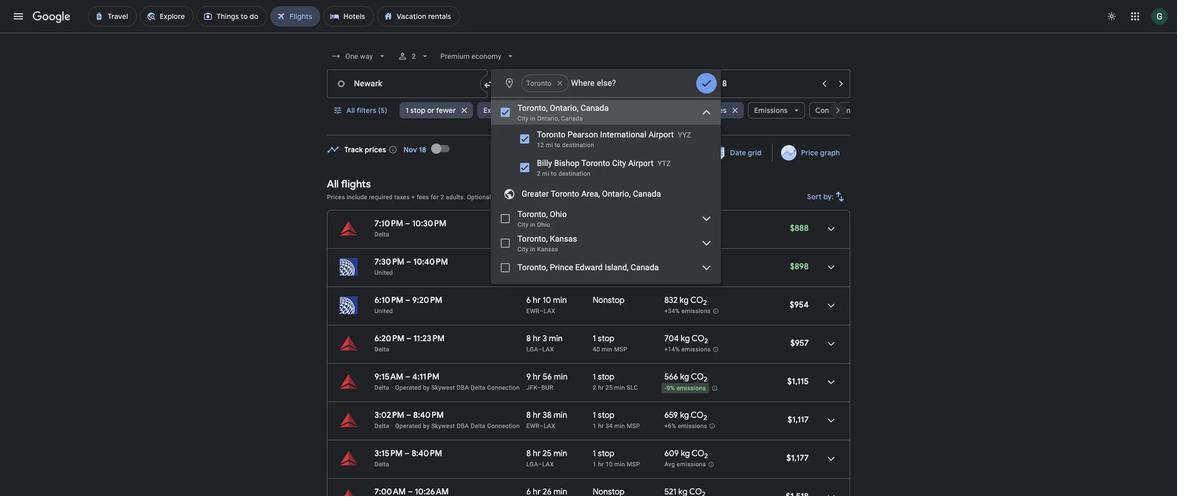Task type: describe. For each thing, give the bounding box(es) containing it.
and
[[517, 194, 528, 201]]

connection for 9 hr 56 min
[[487, 384, 520, 391]]

Arrival time: 10:26 AM. text field
[[415, 487, 449, 496]]

hr for 9:15 am
[[533, 372, 541, 382]]

pearson
[[568, 130, 598, 139]]

emissions for 832
[[682, 308, 711, 315]]

prices
[[327, 194, 345, 201]]

6 hr 20 min jfk – lax
[[526, 219, 568, 238]]

– inside 6 hr 20 min jfk – lax
[[537, 231, 541, 238]]

charges
[[493, 194, 516, 201]]

Arrival time: 11:23 PM. text field
[[413, 334, 445, 344]]

hr for 3:02 pm
[[533, 410, 541, 420]]

4:11 pm
[[412, 372, 439, 382]]

emissions for 704
[[682, 346, 711, 353]]

9
[[526, 372, 531, 382]]

1 for 1 stop 40 min msp
[[593, 334, 596, 344]]

toronto, for toronto, kansas
[[518, 234, 548, 244]]

leaves newark liberty international airport at 3:02 pm on saturday, november 18 and arrives at los angeles international airport at 8:40 pm on saturday, november 18. element
[[374, 410, 444, 420]]

to inside toronto pearson international airport yyz 12 mi to destination
[[555, 142, 560, 149]]

1 stop or fewer button
[[400, 98, 473, 123]]

lax inside 8 hr 38 min ewr – lax
[[544, 423, 555, 430]]

2 button
[[393, 44, 434, 68]]

609
[[664, 449, 679, 459]]

co for 609
[[692, 449, 704, 459]]

566
[[664, 372, 678, 382]]

1 vertical spatial kansas
[[537, 246, 558, 253]]

toronto, ohio city in ohio
[[518, 209, 567, 228]]

flight details. leaves newark liberty international airport at 6:10 pm on saturday, november 18 and arrives at los angeles international airport at 9:20 pm on saturday, november 18. image
[[819, 293, 844, 318]]

0 vertical spatial ohio
[[550, 209, 567, 219]]

10:40 pm
[[413, 257, 448, 267]]

– left prince
[[540, 269, 544, 276]]

1 left 34
[[593, 423, 596, 430]]

Departure time: 7:30 PM. text field
[[374, 257, 404, 267]]

832
[[664, 295, 678, 306]]

1518 US dollars text field
[[786, 491, 809, 496]]

min for the total duration 8 hr 38 min. element
[[554, 410, 567, 420]]

1 stop 1 hr 10 min msp
[[593, 449, 640, 468]]

– inside "8 hr 25 min lga – lax"
[[538, 461, 542, 468]]

where
[[571, 78, 595, 88]]

total duration 8 hr 25 min. element
[[526, 449, 593, 460]]

swap origin and destination. image
[[483, 78, 496, 90]]

clear bags image
[[605, 98, 630, 123]]

min for 1 stop flight. element related to 8 hr 3 min
[[602, 346, 612, 353]]

toronto pearson international airport yyz 12 mi to destination
[[537, 130, 691, 149]]

1 down total duration 8 hr 25 min. element
[[593, 461, 596, 468]]

Departure time: 9:15 AM. text field
[[374, 372, 403, 382]]

price graph
[[801, 148, 840, 157]]

888 US dollars text field
[[790, 223, 809, 233]]

2 inside kg co 2
[[703, 260, 707, 269]]

los
[[523, 79, 536, 88]]

mi inside toronto pearson international airport yyz 12 mi to destination
[[546, 142, 553, 149]]

0 vertical spatial ontario,
[[550, 103, 579, 113]]

hr for 6:10 pm
[[533, 295, 541, 306]]

6 hr 10 min ewr – lax for 10:40 pm
[[526, 257, 567, 276]]

1 stop or fewer
[[406, 106, 456, 115]]

passenger assistance button
[[588, 194, 651, 201]]

layover (1 of 1) is a 1 hr 10 min layover at minneapolis–saint paul international airport in minneapolis. element
[[593, 460, 659, 469]]

date grid
[[730, 148, 762, 157]]

nov 18
[[404, 145, 426, 154]]

avg
[[664, 461, 675, 468]]

prices
[[365, 145, 386, 154]]

lax for 11:23 pm
[[542, 346, 554, 353]]

– inside 3:15 pm – 8:40 pm delta
[[405, 449, 410, 459]]

+
[[411, 194, 415, 201]]

+14%
[[664, 346, 680, 353]]

may
[[556, 194, 568, 201]]

city inside toronto, ontario, canada city in ontario, canada
[[518, 115, 529, 122]]

total duration 6 hr 26 min. element
[[526, 487, 593, 496]]

2 inside 832 kg co 2
[[703, 298, 707, 307]]

38
[[543, 410, 552, 420]]

1 vertical spatial ohio
[[537, 221, 550, 228]]

island,
[[605, 263, 629, 272]]

9:20 pm
[[412, 295, 442, 306]]

toggle nearby airports for toronto, ontario, canada image
[[700, 106, 713, 119]]

include
[[347, 194, 367, 201]]

2 inside 566 kg co 2
[[704, 375, 707, 384]]

hr for 7:30 pm
[[533, 257, 541, 267]]

898 US dollars text field
[[790, 262, 809, 272]]

toronto, kansas city in kansas
[[518, 234, 577, 253]]

3:02 pm – 8:40 pm
[[374, 410, 444, 420]]

total duration 6 hr 20 min. element
[[526, 219, 593, 230]]

delta inside 3:15 pm – 8:40 pm delta
[[374, 461, 389, 468]]

56
[[543, 372, 552, 382]]

1 carry-on bag button
[[553, 102, 626, 119]]

leaves newark liberty international airport at 6:10 pm on saturday, november 18 and arrives at los angeles international airport at 9:20 pm on saturday, november 18. element
[[374, 295, 442, 306]]

ytz
[[658, 159, 671, 168]]

angeles
[[538, 79, 568, 88]]

none search field containing where else?
[[327, 44, 901, 284]]

– inside 8 hr 38 min ewr – lax
[[540, 423, 544, 430]]

Departure time: 3:02 PM. text field
[[374, 410, 404, 420]]

toronto inside toronto pearson international airport yyz 12 mi to destination
[[537, 130, 566, 139]]

dba for 4:11 pm
[[457, 384, 469, 391]]

flight details. leaves john f. kennedy international airport at 7:10 pm on saturday, november 18 and arrives at los angeles international airport at 10:30 pm on saturday, november 18. image
[[819, 217, 844, 241]]

in inside toronto, ontario, canada city in ontario, canada
[[530, 115, 535, 122]]

min for 'total duration 8 hr 3 min.' element
[[549, 334, 563, 344]]

lga for 8 hr 3 min
[[526, 346, 538, 353]]

– up 3 on the bottom of page
[[540, 308, 544, 315]]

connecting airports
[[815, 106, 884, 115]]

toggle nearby airports for toronto, kansas image
[[700, 237, 713, 249]]

los angeles
[[523, 79, 568, 88]]

total duration 6 hr 10 min. element for 832
[[526, 295, 593, 307]]

kg for 659
[[680, 410, 689, 420]]

airport inside toronto pearson international airport yyz 12 mi to destination
[[649, 130, 674, 139]]

all flights
[[327, 178, 371, 191]]

spirit
[[513, 106, 531, 115]]

toggle nearby airports for toronto, ohio image
[[700, 213, 713, 225]]

united for 6:10 pm
[[374, 308, 393, 315]]

min for "total duration 6 hr 20 min." 'element' at top
[[554, 219, 568, 229]]

leaves john f. kennedy international airport at 7:10 pm on saturday, november 18 and arrives at los angeles international airport at 10:30 pm on saturday, november 18. element
[[374, 219, 446, 229]]

leaves laguardia airport at 3:15 pm on saturday, november 18 and arrives at los angeles international airport at 8:40 pm on saturday, november 18. element
[[374, 449, 442, 459]]

hr inside the 1 stop 2 hr 25 min slc
[[598, 384, 604, 391]]

8 for 8 hr 38 min
[[526, 410, 531, 420]]

Arrival time: 4:11 PM. text field
[[412, 372, 439, 382]]

co for 566
[[691, 372, 704, 382]]

11:23 pm
[[413, 334, 445, 344]]

bur
[[541, 384, 553, 391]]

1 stop flight. element for 9 hr 56 min
[[593, 372, 615, 384]]

1 for 1 stop 1 hr 10 min msp
[[593, 449, 596, 459]]

connection for 8 hr 38 min
[[487, 423, 520, 430]]

carry-
[[564, 106, 585, 115]]

lax for 9:20 pm
[[544, 308, 555, 315]]

kg for 832
[[680, 295, 689, 306]]

international
[[600, 130, 647, 139]]

min for total duration 8 hr 25 min. element
[[554, 449, 567, 459]]

1177 US dollars text field
[[787, 453, 809, 463]]

connecting
[[815, 106, 855, 115]]

sort
[[807, 192, 822, 201]]

hr for 6:20 pm
[[533, 334, 541, 344]]

clear price image
[[676, 98, 700, 123]]

destination inside toronto pearson international airport yyz 12 mi to destination
[[562, 142, 594, 149]]

exclude:
[[483, 106, 512, 115]]

arrival time: 8:40 pm. text field for 3:02 pm
[[413, 410, 444, 420]]

6:20 pm – 11:23 pm delta
[[374, 334, 445, 353]]

– left the 4:11 pm
[[405, 372, 410, 382]]

2 inside billy bishop toronto city airport ytz 2 mi to destination
[[537, 170, 541, 177]]

$888
[[790, 223, 809, 233]]

optional
[[467, 194, 491, 201]]

bag inside all flights main content
[[530, 194, 540, 201]]

Arrival time: 10:30 PM. text field
[[412, 219, 446, 229]]

min inside 1 stop 1 hr 34 min msp
[[614, 423, 625, 430]]

min for kg co's the total duration 6 hr 10 min. element
[[553, 257, 567, 267]]

exclude: spirit
[[483, 106, 531, 115]]

billy bishop toronto city airport ytz 2 mi to destination
[[537, 158, 671, 177]]

6:10 pm
[[374, 295, 403, 306]]

ontario, inside greater toronto area, ontario, canada option
[[602, 189, 631, 199]]

prices include required taxes + fees for 2 adults. optional charges and bag fees may apply. passenger assistance
[[327, 194, 651, 201]]

total duration 6 hr 10 min. element for kg co
[[526, 257, 593, 269]]

graph
[[820, 148, 840, 157]]

4 toronto, from the top
[[518, 263, 548, 272]]

1 stop 40 min msp
[[593, 334, 627, 353]]

billy
[[537, 158, 552, 168]]

2 inside 659 kg co 2
[[704, 413, 707, 422]]

832 kg co 2
[[664, 295, 707, 307]]

find the best price region
[[327, 136, 850, 170]]

$957
[[790, 338, 809, 348]]

city inside toronto, kansas city in kansas
[[518, 246, 529, 253]]

track
[[344, 145, 363, 154]]

ewr for 10:40 pm
[[526, 269, 540, 276]]

stop inside popup button
[[410, 106, 426, 115]]

9%
[[667, 385, 675, 392]]

flights
[[341, 178, 371, 191]]

+34% emissions for kg co
[[664, 269, 711, 276]]

arrival time: 8:40 pm. text field for 3:15 pm
[[412, 449, 442, 459]]

9:15 am – 4:11 pm
[[374, 372, 439, 382]]

to inside up to $2,500 popup button
[[646, 106, 653, 115]]

609 kg co 2
[[664, 449, 708, 460]]

10 for 10:40 pm
[[543, 257, 551, 267]]

12
[[537, 142, 544, 149]]

1117 US dollars text field
[[788, 415, 809, 425]]

delta inside "7:10 pm – 10:30 pm delta"
[[374, 231, 389, 238]]

Departure time: 6:10 PM. text field
[[374, 295, 403, 306]]

change appearance image
[[1099, 4, 1124, 29]]

stop for 8 hr 25 min
[[598, 449, 615, 459]]

or
[[427, 106, 435, 115]]

price
[[801, 148, 818, 157]]

nonstop flight. element for kg co
[[593, 257, 625, 269]]

greater toronto area, ontario, canada
[[522, 189, 661, 199]]

toggle nearby airports for toronto, prince edward island, canada image
[[700, 262, 713, 274]]

6:10 pm – 9:20 pm united
[[374, 295, 442, 315]]

lax for 10:40 pm
[[544, 269, 555, 276]]

all for all filters (5)
[[346, 106, 355, 115]]

in for toronto, ohio
[[530, 221, 535, 228]]

total duration 8 hr 3 min. element
[[526, 334, 593, 345]]

2 inside 704 kg co 2
[[704, 337, 708, 345]]

min for the total duration 6 hr 10 min. element corresponding to 832
[[553, 295, 567, 306]]

co for 659
[[691, 410, 704, 420]]

kg inside kg co 2
[[680, 257, 689, 267]]

1 stop 1 hr 34 min msp
[[593, 410, 640, 430]]

learn more about tracked prices image
[[388, 145, 397, 154]]

6 hr 10 min ewr – lax for 9:20 pm
[[526, 295, 567, 315]]

Departure time: 3:15 PM. text field
[[374, 449, 403, 459]]

kg for 566
[[680, 372, 689, 382]]

$1,115
[[787, 377, 809, 387]]

Arrival time: 10:40 PM. text field
[[413, 257, 448, 267]]

$954
[[790, 300, 809, 310]]

2 inside "609 kg co 2"
[[704, 452, 708, 460]]

hr inside 1 stop 1 hr 34 min msp
[[598, 423, 604, 430]]

Departure time: 6:20 PM. text field
[[374, 334, 404, 344]]

assistance
[[620, 194, 651, 201]]



Task type: vqa. For each thing, say whether or not it's contained in the screenshot.
(2)
no



Task type: locate. For each thing, give the bounding box(es) containing it.
3 6 from the top
[[526, 295, 531, 306]]

emissions
[[682, 269, 711, 276], [682, 308, 711, 315], [682, 346, 711, 353], [677, 385, 706, 392], [678, 423, 707, 430], [677, 461, 706, 468]]

3 nonstop flight. element from the top
[[593, 487, 625, 496]]

– right 7:30 pm
[[406, 257, 411, 267]]

avg emissions
[[664, 461, 706, 468]]

+34% emissions down kg co 2
[[664, 269, 711, 276]]

kg inside 659 kg co 2
[[680, 410, 689, 420]]

co
[[690, 257, 703, 267], [690, 295, 703, 306], [692, 334, 704, 344], [691, 372, 704, 382], [691, 410, 704, 420], [692, 449, 704, 459]]

hr inside "1 stop 1 hr 10 min msp"
[[598, 461, 604, 468]]

arrival time: 8:40 pm. text field down 'arrival time: 4:11 pm.' text box
[[413, 410, 444, 420]]

6:20 pm
[[374, 334, 404, 344]]

1 left the carry-
[[559, 106, 562, 115]]

1 +34% from the top
[[664, 269, 680, 276]]

co down toggle nearby airports for toronto, kansas image
[[690, 257, 703, 267]]

lga inside 8 hr 3 min lga – lax
[[526, 346, 538, 353]]

3 ewr from the top
[[526, 423, 540, 430]]

delta inside 6:20 pm – 11:23 pm delta
[[374, 346, 389, 353]]

destination inside billy bishop toronto city airport ytz 2 mi to destination
[[558, 170, 591, 177]]

1 vertical spatial by
[[423, 423, 430, 430]]

0 horizontal spatial bag
[[530, 194, 540, 201]]

1 stop flight. element up 40
[[593, 334, 615, 345]]

6 hr 10 min ewr – lax
[[526, 257, 567, 276], [526, 295, 567, 315]]

0 vertical spatial dba
[[457, 384, 469, 391]]

emissions down 704 kg co 2
[[682, 346, 711, 353]]

dba for 8:40 pm
[[457, 423, 469, 430]]

layover (1 of 1) is a 2 hr 25 min layover at salt lake city international airport in salt lake city. element
[[593, 384, 659, 392]]

msp for 609
[[627, 461, 640, 468]]

airport left yyz
[[649, 130, 674, 139]]

layover (1 of 1) is a 40 min layover at minneapolis–saint paul international airport in minneapolis. element
[[593, 345, 659, 354]]

operated down 3:02 pm – 8:40 pm
[[395, 423, 421, 430]]

where else? list box
[[518, 71, 694, 96]]

min down layover (1 of 1) is a 1 hr 34 min layover at minneapolis–saint paul international airport in minneapolis. element
[[614, 461, 625, 468]]

kg inside 566 kg co 2
[[680, 372, 689, 382]]

airport inside billy bishop toronto city airport ytz 2 mi to destination
[[628, 158, 654, 168]]

leaves laguardia airport at 7:00 am on saturday, november 18 and arrives at los angeles international airport at 10:26 am on saturday, november 18. element
[[374, 487, 449, 496]]

1 vertical spatial mi
[[542, 170, 549, 177]]

emissions for 659
[[678, 423, 707, 430]]

co inside 704 kg co 2
[[692, 334, 704, 344]]

0 vertical spatial +34%
[[664, 269, 680, 276]]

1 ewr from the top
[[526, 269, 540, 276]]

jfk down toronto, ohio city in ohio
[[526, 231, 537, 238]]

7:30 pm
[[374, 257, 404, 267]]

min inside "1 stop 1 hr 10 min msp"
[[614, 461, 625, 468]]

2 vertical spatial ontario,
[[602, 189, 631, 199]]

toronto,
[[518, 103, 548, 113], [518, 209, 548, 219], [518, 234, 548, 244], [518, 263, 548, 272]]

toronto, inside toronto, ohio city in ohio
[[518, 209, 548, 219]]

toronto inside billy bishop toronto city airport ytz 2 mi to destination
[[581, 158, 610, 168]]

hr left the 20
[[533, 219, 541, 229]]

8:40 pm
[[413, 410, 444, 420], [412, 449, 442, 459]]

10 for 9:20 pm
[[543, 295, 551, 306]]

nonstop
[[593, 257, 625, 267], [593, 295, 625, 306]]

jfk for 9
[[526, 384, 537, 391]]

stop inside "1 stop 1 hr 10 min msp"
[[598, 449, 615, 459]]

0 vertical spatial total duration 6 hr 10 min. element
[[526, 257, 593, 269]]

on
[[585, 106, 594, 115]]

lax inside "8 hr 25 min lga – lax"
[[542, 461, 554, 468]]

704
[[664, 334, 679, 344]]

lax for 8:40 pm
[[542, 461, 554, 468]]

msp for 659
[[627, 423, 640, 430]]

city inside toronto, ohio city in ohio
[[518, 221, 529, 228]]

by:
[[824, 192, 834, 201]]

min for total duration 9 hr 56 min. element
[[554, 372, 568, 382]]

co for 832
[[690, 295, 703, 306]]

– down the 38
[[540, 423, 544, 430]]

1 vertical spatial all
[[327, 178, 339, 191]]

957 US dollars text field
[[790, 338, 809, 348]]

– right 6:10 pm
[[405, 295, 410, 306]]

8:40 pm for 3:15 pm – 8:40 pm delta
[[412, 449, 442, 459]]

8 inside 8 hr 38 min ewr – lax
[[526, 410, 531, 420]]

0 vertical spatial in
[[530, 115, 535, 122]]

main menu image
[[12, 10, 25, 22]]

kg up avg emissions
[[681, 449, 690, 459]]

– inside 7:30 pm – 10:40 pm united
[[406, 257, 411, 267]]

1 vertical spatial to
[[555, 142, 560, 149]]

1 vertical spatial msp
[[627, 423, 640, 430]]

operated for 3:02 pm
[[395, 423, 421, 430]]

1 total duration 6 hr 10 min. element from the top
[[526, 257, 593, 269]]

8 left the 38
[[526, 410, 531, 420]]

8 hr 25 min lga – lax
[[526, 449, 567, 468]]

8
[[526, 334, 531, 344], [526, 410, 531, 420], [526, 449, 531, 459]]

hr inside 8 hr 3 min lga – lax
[[533, 334, 541, 344]]

1 vertical spatial operated by skywest dba delta connection
[[395, 423, 520, 430]]

1 for 1 carry-on bag
[[559, 106, 562, 115]]

0 vertical spatial arrival time: 8:40 pm. text field
[[413, 410, 444, 420]]

ewr left prince
[[526, 269, 540, 276]]

0 vertical spatial kansas
[[550, 234, 577, 244]]

3
[[543, 334, 547, 344]]

bag fees button
[[530, 194, 554, 201]]

6 hr 10 min ewr – lax down toronto, kansas city in kansas on the left of page
[[526, 257, 567, 276]]

– right 7:10 pm
[[405, 219, 410, 229]]

min down prince
[[553, 295, 567, 306]]

hr inside 9 hr 56 min jfk – bur
[[533, 372, 541, 382]]

2 6 hr 10 min ewr – lax from the top
[[526, 295, 567, 315]]

hr
[[533, 219, 541, 229], [533, 257, 541, 267], [533, 295, 541, 306], [533, 334, 541, 344], [533, 372, 541, 382], [598, 384, 604, 391], [533, 410, 541, 420], [598, 423, 604, 430], [533, 449, 541, 459], [598, 461, 604, 468]]

ewr inside 8 hr 38 min ewr – lax
[[526, 423, 540, 430]]

none text field inside search box
[[327, 69, 487, 98]]

toronto option
[[522, 71, 569, 96]]

1 stop flight. element for 8 hr 25 min
[[593, 449, 615, 460]]

1 operated by skywest dba delta connection from the top
[[395, 384, 520, 391]]

toronto up spirit
[[526, 79, 552, 87]]

18
[[419, 145, 426, 154]]

6 inside 6 hr 20 min jfk – lax
[[526, 219, 531, 229]]

flight details. leaves laguardia airport at 6:20 pm on saturday, november 18 and arrives at los angeles international airport at 11:23 pm on saturday, november 18. image
[[819, 332, 844, 356]]

1 toronto, from the top
[[518, 103, 548, 113]]

all inside button
[[346, 106, 355, 115]]

mi inside billy bishop toronto city airport ytz 2 mi to destination
[[542, 170, 549, 177]]

greater toronto area, ontario, canada option
[[491, 182, 721, 206]]

kg up +6% emissions
[[680, 410, 689, 420]]

4 1 stop flight. element from the top
[[593, 449, 615, 460]]

stop inside 1 stop 1 hr 34 min msp
[[598, 410, 615, 420]]

operated by skywest dba delta connection for 4:11 pm
[[395, 384, 520, 391]]

0 vertical spatial bag
[[595, 106, 608, 115]]

0 vertical spatial by
[[423, 384, 430, 391]]

kg
[[680, 257, 689, 267], [680, 295, 689, 306], [681, 334, 690, 344], [680, 372, 689, 382], [680, 410, 689, 420], [681, 449, 690, 459]]

1 vertical spatial bag
[[530, 194, 540, 201]]

1 vertical spatial 6 hr 10 min ewr – lax
[[526, 295, 567, 315]]

bag right the and
[[530, 194, 540, 201]]

co up "-9% emissions"
[[691, 372, 704, 382]]

1 vertical spatial +34%
[[664, 308, 680, 315]]

stop for 9 hr 56 min
[[598, 372, 615, 382]]

+34% emissions for 832
[[664, 308, 711, 315]]

1 horizontal spatial 25
[[606, 384, 613, 391]]

msp left avg
[[627, 461, 640, 468]]

by
[[423, 384, 430, 391], [423, 423, 430, 430]]

nonstop for kg co
[[593, 257, 625, 267]]

total duration 8 hr 38 min. element
[[526, 410, 593, 422]]

6 up 8 hr 3 min lga – lax
[[526, 295, 531, 306]]

lax inside 6 hr 20 min jfk – lax
[[541, 231, 553, 238]]

operated by skywest dba delta connection down 3:02 pm – 8:40 pm
[[395, 423, 520, 430]]

1 vertical spatial in
[[530, 221, 535, 228]]

loading results progress bar
[[0, 33, 1177, 35]]

6
[[526, 219, 531, 229], [526, 257, 531, 267], [526, 295, 531, 306]]

1 down 40
[[593, 372, 596, 382]]

25 inside the 1 stop 2 hr 25 min slc
[[606, 384, 613, 391]]

in
[[530, 115, 535, 122], [530, 221, 535, 228], [530, 246, 535, 253]]

msp right 40
[[614, 346, 627, 353]]

toronto, down the 20
[[518, 234, 548, 244]]

1 operated from the top
[[395, 384, 421, 391]]

done image
[[700, 77, 713, 89]]

6 for 10:40 pm
[[526, 257, 531, 267]]

2 vertical spatial nonstop flight. element
[[593, 487, 625, 496]]

all
[[346, 106, 355, 115], [327, 178, 339, 191]]

2 skywest from the top
[[431, 423, 455, 430]]

3 toronto, from the top
[[518, 234, 548, 244]]

0 vertical spatial 10
[[543, 257, 551, 267]]

8 for 8 hr 3 min
[[526, 334, 531, 344]]

all for all flights
[[327, 178, 339, 191]]

stop for 8 hr 3 min
[[598, 334, 615, 344]]

566 kg co 2
[[664, 372, 707, 384]]

None field
[[327, 47, 391, 65], [436, 47, 520, 65], [327, 47, 391, 65], [436, 47, 520, 65]]

stop up layover (1 of 1) is a 1 hr 10 min layover at minneapolis–saint paul international airport in minneapolis. element
[[598, 449, 615, 459]]

city left the 20
[[518, 221, 529, 228]]

0 vertical spatial united
[[374, 269, 393, 276]]

hr left 34
[[598, 423, 604, 430]]

2 vertical spatial to
[[551, 170, 557, 177]]

toronto right bishop
[[581, 158, 610, 168]]

0 vertical spatial jfk
[[526, 231, 537, 238]]

united inside 7:30 pm – 10:40 pm united
[[374, 269, 393, 276]]

1 vertical spatial +34% emissions
[[664, 308, 711, 315]]

arrival time: 8:40 pm. text field up arrival time: 10:26 am. 'text field'
[[412, 449, 442, 459]]

2 fees from the left
[[542, 194, 554, 201]]

1 vertical spatial 8
[[526, 410, 531, 420]]

+34% down kg co 2
[[664, 269, 680, 276]]

list box containing toronto, ontario, canada
[[491, 98, 721, 284]]

all inside main content
[[327, 178, 339, 191]]

0 vertical spatial 8
[[526, 334, 531, 344]]

8:40 pm up arrival time: 10:26 am. 'text field'
[[412, 449, 442, 459]]

by for 4:11 pm
[[423, 384, 430, 391]]

msp inside 1 stop 40 min msp
[[614, 346, 627, 353]]

connection
[[487, 384, 520, 391], [487, 423, 520, 430]]

1 +34% emissions from the top
[[664, 269, 711, 276]]

flight details. leaves newark liberty international airport at 3:02 pm on saturday, november 18 and arrives at los angeles international airport at 8:40 pm on saturday, november 18. image
[[819, 408, 844, 433]]

skywest
[[431, 384, 455, 391], [431, 423, 455, 430]]

hr inside "8 hr 25 min lga – lax"
[[533, 449, 541, 459]]

1115 US dollars text field
[[787, 377, 809, 387]]

to inside billy bishop toronto city airport ytz 2 mi to destination
[[551, 170, 557, 177]]

united inside 6:10 pm – 9:20 pm united
[[374, 308, 393, 315]]

1 vertical spatial airport
[[628, 158, 654, 168]]

2 6 from the top
[[526, 257, 531, 267]]

fees right +
[[417, 194, 429, 201]]

2
[[412, 52, 416, 60], [537, 170, 541, 177], [441, 194, 444, 201], [703, 260, 707, 269], [703, 298, 707, 307], [704, 337, 708, 345], [704, 375, 707, 384], [593, 384, 596, 391], [704, 413, 707, 422], [704, 452, 708, 460]]

1 fees from the left
[[417, 194, 429, 201]]

emissions down 659 kg co 2
[[678, 423, 707, 430]]

2 toronto, from the top
[[518, 209, 548, 219]]

flight details. leaves laguardia airport at 7:00 am on saturday, november 18 and arrives at los angeles international airport at 10:26 am on saturday, november 18. image
[[819, 485, 844, 496]]

co inside 566 kg co 2
[[691, 372, 704, 382]]

1 1 stop flight. element from the top
[[593, 334, 615, 345]]

1 nonstop flight. element from the top
[[593, 257, 625, 269]]

kg inside 832 kg co 2
[[680, 295, 689, 306]]

Arrival time: 9:20 PM. text field
[[412, 295, 442, 306]]

all filters (5) button
[[327, 98, 395, 123]]

kg up "-9% emissions"
[[680, 372, 689, 382]]

+6% emissions
[[664, 423, 707, 430]]

1 vertical spatial 6
[[526, 257, 531, 267]]

0 vertical spatial +34% emissions
[[664, 269, 711, 276]]

– inside 6:10 pm – 9:20 pm united
[[405, 295, 410, 306]]

hr for 3:15 pm
[[533, 449, 541, 459]]

0 vertical spatial 6
[[526, 219, 531, 229]]

flight details. leaves newark liberty international airport at 7:30 pm on saturday, november 18 and arrives at los angeles international airport at 10:40 pm on saturday, november 18. image
[[819, 255, 844, 279]]

7:10 pm
[[374, 219, 403, 229]]

up to $2,500 button
[[630, 102, 696, 119]]

– inside 6:20 pm – 11:23 pm delta
[[406, 334, 411, 344]]

kg right the 832
[[680, 295, 689, 306]]

to down billy
[[551, 170, 557, 177]]

total duration 6 hr 10 min. element
[[526, 257, 593, 269], [526, 295, 593, 307]]

jfk for 6
[[526, 231, 537, 238]]

0 vertical spatial skywest
[[431, 384, 455, 391]]

$2,500
[[655, 106, 679, 115]]

min down 8 hr 38 min ewr – lax
[[554, 449, 567, 459]]

1 vertical spatial 10
[[543, 295, 551, 306]]

sort by:
[[807, 192, 834, 201]]

price graph button
[[774, 144, 848, 162]]

min left slc
[[614, 384, 625, 391]]

25 left slc
[[606, 384, 613, 391]]

lax down 3 on the bottom of page
[[542, 346, 554, 353]]

2 vertical spatial 6
[[526, 295, 531, 306]]

1 for 1 stop 2 hr 25 min slc
[[593, 372, 596, 382]]

1 stop flight. element for 8 hr 3 min
[[593, 334, 615, 345]]

2 total duration 6 hr 10 min. element from the top
[[526, 295, 593, 307]]

1 vertical spatial dba
[[457, 423, 469, 430]]

united down the "departure time: 6:10 pm." text field
[[374, 308, 393, 315]]

3 1 stop flight. element from the top
[[593, 410, 615, 422]]

Where else? text field
[[571, 71, 694, 96]]

kg inside 704 kg co 2
[[681, 334, 690, 344]]

1 vertical spatial nonstop
[[593, 295, 625, 306]]

1 up layover (1 of 1) is a 1 hr 10 min layover at minneapolis–saint paul international airport in minneapolis. element
[[593, 449, 596, 459]]

filters
[[357, 106, 376, 115]]

1 vertical spatial destination
[[558, 170, 591, 177]]

2 nonstop flight. element from the top
[[593, 295, 625, 307]]

in inside toronto, ohio city in ohio
[[530, 221, 535, 228]]

1 6 from the top
[[526, 219, 531, 229]]

0 horizontal spatial all
[[327, 178, 339, 191]]

40
[[593, 346, 600, 353]]

else?
[[597, 78, 616, 88]]

2 vertical spatial 10
[[606, 461, 613, 468]]

6 for 9:20 pm
[[526, 295, 531, 306]]

enter your destination dialog
[[491, 69, 721, 284]]

co inside "609 kg co 2"
[[692, 449, 704, 459]]

toronto, inside toronto, kansas city in kansas
[[518, 234, 548, 244]]

1 vertical spatial ontario,
[[537, 115, 559, 122]]

2 nonstop from the top
[[593, 295, 625, 306]]

toronto, prince edward island, canada
[[518, 263, 659, 272]]

1 for 1 stop or fewer
[[406, 106, 409, 115]]

emissions for 609
[[677, 461, 706, 468]]

0 vertical spatial operated
[[395, 384, 421, 391]]

leaves john f. kennedy international airport at 9:15 am on saturday, november 18 and arrives at hollywood burbank airport at 4:11 pm on saturday, november 18. element
[[374, 372, 439, 382]]

nonstop flight. element
[[593, 257, 625, 269], [593, 295, 625, 307], [593, 487, 625, 496]]

city down 6 hr 20 min jfk – lax
[[518, 246, 529, 253]]

1 in from the top
[[530, 115, 535, 122]]

lax up 3 on the bottom of page
[[544, 308, 555, 315]]

1 horizontal spatial bag
[[595, 106, 608, 115]]

stop inside the 1 stop 2 hr 25 min slc
[[598, 372, 615, 382]]

ohio down may at left
[[550, 209, 567, 219]]

+34% emissions
[[664, 269, 711, 276], [664, 308, 711, 315]]

2 vertical spatial ewr
[[526, 423, 540, 430]]

ewr for 9:20 pm
[[526, 308, 540, 315]]

7:30 pm – 10:40 pm united
[[374, 257, 448, 276]]

skywest down 'arrival time: 4:11 pm.' text box
[[431, 384, 455, 391]]

1 skywest from the top
[[431, 384, 455, 391]]

kansas
[[550, 234, 577, 244], [537, 246, 558, 253]]

all up prices on the top left of page
[[327, 178, 339, 191]]

8 inside "8 hr 25 min lga – lax"
[[526, 449, 531, 459]]

0 vertical spatial msp
[[614, 346, 627, 353]]

jfk inside 9 hr 56 min jfk – bur
[[526, 384, 537, 391]]

min right 3 on the bottom of page
[[549, 334, 563, 344]]

hr inside 8 hr 38 min ewr – lax
[[533, 410, 541, 420]]

2 by from the top
[[423, 423, 430, 430]]

0 horizontal spatial fees
[[417, 194, 429, 201]]

10 inside "1 stop 1 hr 10 min msp"
[[606, 461, 613, 468]]

canada inside option
[[633, 189, 661, 199]]

hr down layover (1 of 1) is a 1 hr 34 min layover at minneapolis–saint paul international airport in minneapolis. element
[[598, 461, 604, 468]]

emissions down 832 kg co 2
[[682, 308, 711, 315]]

0 vertical spatial all
[[346, 106, 355, 115]]

2 lga from the top
[[526, 461, 538, 468]]

1 united from the top
[[374, 269, 393, 276]]

kg for 609
[[681, 449, 690, 459]]

1 vertical spatial ewr
[[526, 308, 540, 315]]

times
[[707, 106, 727, 115]]

1 vertical spatial connection
[[487, 423, 520, 430]]

toronto inside option
[[526, 79, 552, 87]]

2 1 stop flight. element from the top
[[593, 372, 615, 384]]

– inside 9 hr 56 min jfk – bur
[[537, 384, 541, 391]]

leaves newark liberty international airport at 7:30 pm on saturday, november 18 and arrives at los angeles international airport at 10:40 pm on saturday, november 18. element
[[374, 257, 448, 267]]

min inside the 1 stop 2 hr 25 min slc
[[614, 384, 625, 391]]

1 nonstop from the top
[[593, 257, 625, 267]]

flight details. leaves john f. kennedy international airport at 9:15 am on saturday, november 18 and arrives at hollywood burbank airport at 4:11 pm on saturday, november 18. image
[[819, 370, 844, 394]]

city
[[518, 115, 529, 122], [612, 158, 626, 168], [518, 221, 529, 228], [518, 246, 529, 253]]

jfk inside 6 hr 20 min jfk – lax
[[526, 231, 537, 238]]

8 for 8 hr 25 min
[[526, 449, 531, 459]]

fewer
[[436, 106, 456, 115]]

kansas down "total duration 6 hr 20 min." 'element' at top
[[550, 234, 577, 244]]

next image
[[826, 98, 850, 123]]

Departure time: 7:10 PM. text field
[[374, 219, 403, 229]]

ontario,
[[550, 103, 579, 113], [537, 115, 559, 122], [602, 189, 631, 199]]

2 operated from the top
[[395, 423, 421, 430]]

2 8 from the top
[[526, 410, 531, 420]]

co inside 832 kg co 2
[[690, 295, 703, 306]]

toronto, down "bag fees" button
[[518, 209, 548, 219]]

0 vertical spatial 25
[[606, 384, 613, 391]]

co up the +14% emissions
[[692, 334, 704, 344]]

10 down prince
[[543, 295, 551, 306]]

1 stop flight. element down 34
[[593, 449, 615, 460]]

toronto, ontario, canada city in ontario, canada
[[518, 103, 609, 122]]

– inside 8 hr 3 min lga – lax
[[538, 346, 542, 353]]

destination down bishop
[[558, 170, 591, 177]]

by down 'arrival time: 4:11 pm.' text box
[[423, 384, 430, 391]]

1
[[406, 106, 409, 115], [559, 106, 562, 115], [593, 334, 596, 344], [593, 372, 596, 382], [593, 410, 596, 420], [593, 423, 596, 430], [593, 449, 596, 459], [593, 461, 596, 468]]

10 down toronto, kansas city in kansas on the left of page
[[543, 257, 551, 267]]

lax for 10:30 pm
[[541, 231, 553, 238]]

1 for 1 stop 1 hr 34 min msp
[[593, 410, 596, 420]]

emissions for kg co
[[682, 269, 711, 276]]

nonstop flight. element for 832
[[593, 295, 625, 307]]

msp inside "1 stop 1 hr 10 min msp"
[[627, 461, 640, 468]]

10:30 pm
[[412, 219, 446, 229]]

all flights main content
[[327, 136, 850, 496]]

lax down the 20
[[541, 231, 553, 238]]

operated by skywest dba delta connection for 8:40 pm
[[395, 423, 520, 430]]

times button
[[700, 98, 744, 123]]

1 by from the top
[[423, 384, 430, 391]]

Arrival time: 8:40 PM. text field
[[413, 410, 444, 420], [412, 449, 442, 459]]

for
[[431, 194, 439, 201]]

0 vertical spatial connection
[[487, 384, 520, 391]]

sort by: button
[[803, 184, 850, 209]]

1 vertical spatial operated
[[395, 423, 421, 430]]

fees left may at left
[[542, 194, 554, 201]]

2 operated by skywest dba delta connection from the top
[[395, 423, 520, 430]]

2 +34% from the top
[[664, 308, 680, 315]]

where else?
[[571, 78, 616, 88]]

required
[[369, 194, 393, 201]]

bag
[[595, 106, 608, 115], [530, 194, 540, 201]]

min inside 1 stop 40 min msp
[[602, 346, 612, 353]]

3:15 pm – 8:40 pm delta
[[374, 449, 442, 468]]

leaves laguardia airport at 6:20 pm on saturday, november 18 and arrives at los angeles international airport at 11:23 pm on saturday, november 18. element
[[374, 334, 445, 344]]

+34% for kg co
[[664, 269, 680, 276]]

6 for 10:30 pm
[[526, 219, 531, 229]]

0 vertical spatial 6 hr 10 min ewr – lax
[[526, 257, 567, 276]]

1 stop flight. element for 8 hr 38 min
[[593, 410, 615, 422]]

0 vertical spatial operated by skywest dba delta connection
[[395, 384, 520, 391]]

min inside "8 hr 25 min lga – lax"
[[554, 449, 567, 459]]

in for toronto, kansas
[[530, 246, 535, 253]]

2 in from the top
[[530, 221, 535, 228]]

nonstop flight. element right prince
[[593, 257, 625, 269]]

hr left the 38
[[533, 410, 541, 420]]

1 vertical spatial jfk
[[526, 384, 537, 391]]

25 inside "8 hr 25 min lga – lax"
[[543, 449, 552, 459]]

apply.
[[570, 194, 586, 201]]

2 vertical spatial in
[[530, 246, 535, 253]]

0 vertical spatial nonstop
[[593, 257, 625, 267]]

None search field
[[327, 44, 901, 284]]

1 vertical spatial arrival time: 8:40 pm. text field
[[412, 449, 442, 459]]

8 inside 8 hr 3 min lga – lax
[[526, 334, 531, 344]]

up
[[636, 106, 645, 115]]

7:10 pm – 10:30 pm delta
[[374, 219, 446, 238]]

– down 'total duration 8 hr 3 min.' element
[[538, 346, 542, 353]]

2 +34% emissions from the top
[[664, 308, 711, 315]]

city inside billy bishop toronto city airport ytz 2 mi to destination
[[612, 158, 626, 168]]

co for 704
[[692, 334, 704, 344]]

stop for 8 hr 38 min
[[598, 410, 615, 420]]

1 vertical spatial total duration 6 hr 10 min. element
[[526, 295, 593, 307]]

connection left 9 hr 56 min jfk – bur
[[487, 384, 520, 391]]

emissions down "609 kg co 2"
[[677, 461, 706, 468]]

0 vertical spatial lga
[[526, 346, 538, 353]]

min inside 6 hr 20 min jfk – lax
[[554, 219, 568, 229]]

emissions
[[754, 106, 788, 115]]

kg inside "609 kg co 2"
[[681, 449, 690, 459]]

emissions button
[[748, 98, 805, 123]]

1 vertical spatial nonstop flight. element
[[593, 295, 625, 307]]

0 vertical spatial destination
[[562, 142, 594, 149]]

2 inside the 1 stop 2 hr 25 min slc
[[593, 384, 596, 391]]

hr down 8 hr 38 min ewr – lax
[[533, 449, 541, 459]]

hr for 7:10 pm
[[533, 219, 541, 229]]

2 inside popup button
[[412, 52, 416, 60]]

Departure time: 7:00 AM. text field
[[374, 487, 406, 496]]

kg up the +14% emissions
[[681, 334, 690, 344]]

skywest for 8:40 pm
[[431, 423, 455, 430]]

airport left ytz
[[628, 158, 654, 168]]

total duration 6 hr 10 min. element down toronto, kansas city in kansas on the left of page
[[526, 257, 593, 269]]

kg for 704
[[681, 334, 690, 344]]

list box
[[491, 98, 721, 284]]

2 united from the top
[[374, 308, 393, 315]]

operated down the 'leaves john f. kennedy international airport at 9:15 am on saturday, november 18 and arrives at hollywood burbank airport at 4:11 pm on saturday, november 18.' element
[[395, 384, 421, 391]]

lax down total duration 8 hr 25 min. element
[[542, 461, 554, 468]]

Departure text field
[[685, 70, 815, 98]]

– inside "7:10 pm – 10:30 pm delta"
[[405, 219, 410, 229]]

min right 40
[[602, 346, 612, 353]]

2 vertical spatial msp
[[627, 461, 640, 468]]

8 hr 38 min ewr – lax
[[526, 410, 567, 430]]

1 carry-on bag
[[559, 106, 608, 115]]

layover (1 of 1) is a 1 hr 34 min layover at minneapolis–saint paul international airport in minneapolis. element
[[593, 422, 659, 430]]

min inside 8 hr 3 min lga – lax
[[549, 334, 563, 344]]

flight details. leaves laguardia airport at 3:15 pm on saturday, november 18 and arrives at los angeles international airport at 8:40 pm on saturday, november 18. image
[[819, 447, 844, 471]]

3 8 from the top
[[526, 449, 531, 459]]

to right 12
[[555, 142, 560, 149]]

None text field
[[327, 69, 487, 98]]

8:40 pm inside 3:15 pm – 8:40 pm delta
[[412, 449, 442, 459]]

prince
[[550, 263, 573, 272]]

704 kg co 2
[[664, 334, 708, 345]]

bag inside popup button
[[595, 106, 608, 115]]

lga for 8 hr 25 min
[[526, 461, 538, 468]]

toronto, for toronto, ontario, canada
[[518, 103, 548, 113]]

34
[[606, 423, 613, 430]]

destination
[[562, 142, 594, 149], [558, 170, 591, 177]]

2 connection from the top
[[487, 423, 520, 430]]

kg left the toggle nearby airports for toronto, prince edward island, canada image
[[680, 257, 689, 267]]

up to $2,500
[[636, 106, 679, 115]]

lax down toronto, kansas city in kansas on the left of page
[[544, 269, 555, 276]]

1 8 from the top
[[526, 334, 531, 344]]

total duration 9 hr 56 min. element
[[526, 372, 593, 384]]

0 horizontal spatial 25
[[543, 449, 552, 459]]

0 vertical spatial mi
[[546, 142, 553, 149]]

toronto left the area,
[[551, 189, 579, 199]]

– right 3:15 pm text box
[[405, 449, 410, 459]]

0 vertical spatial 8:40 pm
[[413, 410, 444, 420]]

by for 8:40 pm
[[423, 423, 430, 430]]

1 vertical spatial 8:40 pm
[[412, 449, 442, 459]]

mi down billy
[[542, 170, 549, 177]]

min inside 8 hr 38 min ewr – lax
[[554, 410, 567, 420]]

nonstop for 832
[[593, 295, 625, 306]]

+34% down the 832
[[664, 308, 680, 315]]

toronto inside option
[[551, 189, 579, 199]]

hr down toronto, kansas city in kansas on the left of page
[[533, 257, 541, 267]]

954 US dollars text field
[[790, 300, 809, 310]]

8:40 pm down 'arrival time: 4:11 pm.' text box
[[413, 410, 444, 420]]

3 in from the top
[[530, 246, 535, 253]]

1 stop flight. element
[[593, 334, 615, 345], [593, 372, 615, 384], [593, 410, 615, 422], [593, 449, 615, 460]]

8 left 3 on the bottom of page
[[526, 334, 531, 344]]

6 hr 10 min ewr – lax up 3 on the bottom of page
[[526, 295, 567, 315]]

1 horizontal spatial fees
[[542, 194, 554, 201]]

date
[[730, 148, 746, 157]]

toronto, inside toronto, ontario, canada city in ontario, canada
[[518, 103, 548, 113]]

2 jfk from the top
[[526, 384, 537, 391]]

operated for 9:15 am
[[395, 384, 421, 391]]

emissions down 566 kg co 2
[[677, 385, 706, 392]]

6 left the 20
[[526, 219, 531, 229]]

+34% for 832
[[664, 308, 680, 315]]

1 stop flight. element up 34
[[593, 410, 615, 422]]

city right 'exclude:' in the top of the page
[[518, 115, 529, 122]]

0 vertical spatial nonstop flight. element
[[593, 257, 625, 269]]

1 dba from the top
[[457, 384, 469, 391]]

track prices
[[344, 145, 386, 154]]

msp inside 1 stop 1 hr 34 min msp
[[627, 423, 640, 430]]

min inside 9 hr 56 min jfk – bur
[[554, 372, 568, 382]]

1 connection from the top
[[487, 384, 520, 391]]

1 vertical spatial lga
[[526, 461, 538, 468]]

toronto, for toronto, ohio
[[518, 209, 548, 219]]

in inside toronto, kansas city in kansas
[[530, 246, 535, 253]]

659
[[664, 410, 678, 420]]

united for 7:30 pm
[[374, 269, 393, 276]]

1 vertical spatial united
[[374, 308, 393, 315]]

connecting airports button
[[809, 98, 901, 123]]

skywest for 4:11 pm
[[431, 384, 455, 391]]

1 stop flight. element down 40
[[593, 372, 615, 384]]

co inside kg co 2
[[690, 257, 703, 267]]

– right 3:02 pm text box
[[406, 410, 411, 420]]

2 vertical spatial 8
[[526, 449, 531, 459]]

2 dba from the top
[[457, 423, 469, 430]]

1 jfk from the top
[[526, 231, 537, 238]]

0 vertical spatial to
[[646, 106, 653, 115]]

all filters (5)
[[346, 106, 387, 115]]

1 horizontal spatial all
[[346, 106, 355, 115]]

stop inside 1 stop 40 min msp
[[598, 334, 615, 344]]

co up avg emissions
[[692, 449, 704, 459]]

jfk
[[526, 231, 537, 238], [526, 384, 537, 391]]

2 ewr from the top
[[526, 308, 540, 315]]

8 hr 3 min lga – lax
[[526, 334, 563, 353]]

0 vertical spatial airport
[[649, 130, 674, 139]]

airports
[[857, 106, 884, 115]]

1 vertical spatial skywest
[[431, 423, 455, 430]]

mi right 12
[[546, 142, 553, 149]]

1 vertical spatial 25
[[543, 449, 552, 459]]

+14% emissions
[[664, 346, 711, 353]]

toronto
[[526, 79, 552, 87], [537, 130, 566, 139], [581, 158, 610, 168], [551, 189, 579, 199]]

hr inside 6 hr 20 min jfk – lax
[[533, 219, 541, 229]]

0 vertical spatial ewr
[[526, 269, 540, 276]]

lax inside 8 hr 3 min lga – lax
[[542, 346, 554, 353]]

1 6 hr 10 min ewr – lax from the top
[[526, 257, 567, 276]]

1 lga from the top
[[526, 346, 538, 353]]



